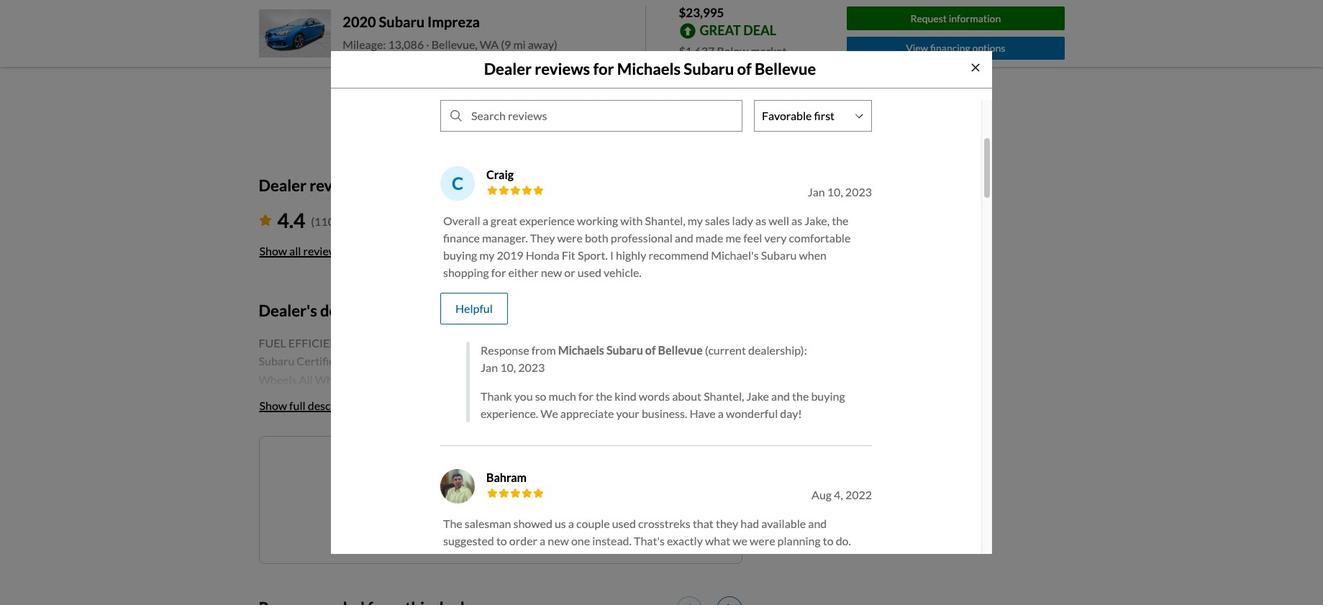 Task type: locate. For each thing, give the bounding box(es) containing it.
siriusxm
[[528, 539, 574, 552]]

buying
[[443, 248, 477, 262], [811, 389, 845, 403]]

trim down year/100
[[569, 594, 591, 605]]

wheel inside fuel efficient 36 mpg hwy/27 mpg city! ocean blue pearl exterior and black interior. subaru certified  great miles 13 086! heated seats  ipod/mp3 input  satellite radio  aluminum wheels  all wheel drive  popular package #1  back-up camera
[[315, 373, 348, 386]]

notify
[[406, 461, 439, 475]]

1 horizontal spatial mpg
[[434, 336, 460, 350]]

0 vertical spatial show
[[259, 244, 287, 258]]

1 horizontal spatial heated
[[459, 354, 497, 368]]

1 horizontal spatial wheel
[[315, 373, 348, 386]]

popular inside fuel efficient 36 mpg hwy/27 mpg city! ocean blue pearl exterior and black interior. subaru certified  great miles 13 086! heated seats  ipod/mp3 input  satellite radio  aluminum wheels  all wheel drive  popular package #1  back-up camera
[[381, 373, 434, 386]]

back- up you
[[506, 373, 535, 386]]

1 vertical spatial reviews
[[310, 176, 365, 195]]

and down seat
[[415, 410, 433, 423]]

24/7
[[259, 539, 283, 552]]

email
[[478, 501, 506, 515]]

the
[[832, 214, 849, 227], [596, 389, 613, 403], [792, 389, 809, 403], [575, 551, 592, 565], [443, 568, 460, 582]]

popular up seat
[[381, 373, 434, 386]]

later
[[443, 551, 470, 565]]

and inside overall a great experience working with shantel, my sales lady as well as jake, the finance manager. they were both professional and made me feel very comfortable buying my 2019 honda fit sport.  i highly recommend michael's subaru when shopping for either new or used vehicle.
[[675, 231, 694, 245]]

0 horizontal spatial blue
[[318, 410, 341, 423]]

0 vertical spatial popular
[[381, 373, 434, 386]]

1 vertical spatial my
[[480, 248, 495, 262]]

2 horizontal spatial available
[[762, 517, 806, 530]]

exterior
[[578, 336, 619, 350], [372, 410, 413, 423]]

that
[[693, 517, 714, 530]]

a down sport
[[718, 407, 724, 420]]

up up so
[[535, 373, 549, 386]]

fuel
[[259, 336, 286, 350]]

drive inside fuel efficient 36 mpg hwy/27 mpg city! ocean blue pearl exterior and black interior. subaru certified  great miles 13 086! heated seats  ipod/mp3 input  satellite radio  aluminum wheels  all wheel drive  popular package #1  back-up camera
[[350, 373, 378, 386]]

0 horizontal spatial buying
[[443, 248, 477, 262]]

0 horizontal spatial back-
[[423, 391, 452, 405]]

and down that's
[[648, 551, 667, 565]]

reviews right all
[[303, 244, 343, 258]]

horsepower
[[402, 575, 465, 589]]

way
[[439, 42, 461, 56]]

10, down response
[[500, 360, 516, 374]]

c dialog
[[331, 51, 993, 605]]

for up appreciate
[[579, 389, 594, 403]]

michaels subaru of bellevue image
[[260, 0, 329, 45]]

a right order
[[540, 534, 546, 548]]

1 horizontal spatial satellite
[[611, 354, 653, 368]]

$1,637 below market
[[679, 44, 787, 57]]

with down 'input.'
[[649, 410, 672, 423]]

order
[[509, 534, 538, 548]]

drive up driver
[[350, 373, 378, 386]]

highly
[[616, 248, 647, 262]]

based
[[530, 575, 559, 589], [369, 594, 399, 605]]

mpg right 36
[[363, 336, 389, 350]]

used down the coverages at the bottom of the page
[[612, 517, 636, 530]]

camera up interior
[[469, 391, 509, 405]]

new up choose
[[548, 534, 569, 548]]

feel
[[744, 231, 762, 245]]

2 all from the left
[[725, 373, 739, 386]]

report
[[447, 557, 482, 571]]

0 horizontal spatial calculations
[[307, 594, 367, 605]]

crosstreks
[[638, 517, 691, 530]]

ipod/mp3 inside fuel efficient 36 mpg hwy/27 mpg city! ocean blue pearl exterior and black interior. subaru certified  great miles 13 086! heated seats  ipod/mp3 input  satellite radio  aluminum wheels  all wheel drive  popular package #1  back-up camera
[[528, 354, 580, 368]]

subaru inside fuel efficient 36 mpg hwy/27 mpg city! ocean blue pearl exterior and black interior. subaru certified  great miles 13 086! heated seats  ipod/mp3 input  satellite radio  aluminum wheels  all wheel drive  popular package #1  back-up camera
[[259, 354, 295, 368]]

blue up option
[[318, 410, 341, 423]]

experience.
[[481, 407, 539, 420]]

vehicle.
[[604, 265, 642, 279]]

1 horizontal spatial dimming
[[528, 465, 574, 479]]

reviews down 98007
[[535, 59, 590, 79]]

a inside "all wheel drive  heated driver seat  back-up camera  satellite radio  ipod/mp3 input. subaru sport with ocean blue pearl exterior and black interior features a 4 cylinder engine with 152 hp at 6000 rpm*."
[[550, 410, 556, 423]]

scroll right image
[[727, 603, 734, 605]]

satellite inside "all wheel drive  heated driver seat  back-up camera  satellite radio  ipod/mp3 input. subaru sport with ocean blue pearl exterior and black interior features a 4 cylinder engine with 152 hp at 6000 rpm*."
[[511, 391, 552, 405]]

0 vertical spatial bellevue
[[755, 59, 816, 79]]

1 vertical spatial up
[[452, 391, 467, 405]]

13
[[418, 354, 431, 368]]

0 vertical spatial of
[[737, 59, 752, 79]]

rpm*.
[[288, 428, 318, 442]]

0 horizontal spatial jan
[[481, 360, 498, 374]]

2019
[[497, 248, 524, 262]]

trim down 000-
[[577, 575, 598, 589]]

point
[[461, 502, 488, 515]]

0 horizontal spatial satellite
[[511, 391, 552, 405]]

michael's
[[711, 248, 759, 262]]

mpg
[[363, 336, 389, 350], [434, 336, 460, 350]]

1 vertical spatial description
[[308, 399, 365, 412]]

were inside overall a great experience working with shantel, my sales lady as well as jake, the finance manager. they were both professional and made me feel very comfortable buying my 2019 honda fit sport.  i highly recommend michael's subaru when shopping for either new or used vehicle.
[[557, 231, 583, 245]]

input.
[[639, 391, 669, 405]]

0 vertical spatial radio
[[655, 354, 684, 368]]

2 vertical spatial dealer
[[259, 176, 307, 195]]

great inside fuel efficient 36 mpg hwy/27 mpg city! ocean blue pearl exterior and black interior. subaru certified  great miles 13 086! heated seats  ipod/mp3 input  satellite radio  aluminum wheels  all wheel drive  popular package #1  back-up camera
[[344, 354, 380, 368]]

1 horizontal spatial #1
[[535, 428, 549, 442]]

wa inside 2020 subaru impreza mileage: 13,086 · bellevue, wa (9 mi away)
[[480, 38, 499, 51]]

620-
[[371, 21, 395, 35]]

2020
[[343, 13, 376, 30]]

dealer left website
[[342, 86, 376, 99]]

calculations up manufacturer
[[468, 575, 527, 589]]

starlink
[[386, 520, 440, 534]]

at
[[714, 410, 724, 423]]

0 horizontal spatial #1
[[490, 373, 504, 386]]

satellite up 'kind'
[[611, 354, 653, 368]]

0 horizontal spatial mirror
[[403, 446, 437, 460]]

1 horizontal spatial of
[[645, 343, 656, 357]]

0 vertical spatial blue
[[525, 336, 548, 350]]

36
[[348, 336, 361, 350]]

0 vertical spatial ipod/mp3
[[528, 354, 580, 368]]

1 vertical spatial dimming
[[528, 465, 574, 479]]

to left do.
[[823, 534, 834, 548]]

a
[[483, 214, 489, 227], [718, 407, 724, 420], [550, 410, 556, 423], [429, 502, 435, 515], [568, 517, 574, 530], [540, 534, 546, 548], [780, 551, 786, 565]]

1 horizontal spatial 10,
[[828, 185, 843, 199]]

based down deductible
[[369, 594, 399, 605]]

0 horizontal spatial auto-
[[326, 446, 355, 460]]

satellite up features
[[511, 391, 552, 405]]

exterior inside fuel efficient 36 mpg hwy/27 mpg city! ocean blue pearl exterior and black interior. subaru certified  great miles 13 086! heated seats  ipod/mp3 input  satellite radio  aluminum wheels  all wheel drive  popular package #1  back-up camera
[[578, 336, 619, 350]]

1 vertical spatial used
[[612, 517, 636, 530]]

bahram image
[[440, 469, 475, 504]]

information
[[949, 12, 1001, 24]]

1 horizontal spatial me
[[508, 501, 523, 515]]

popular up the w/compass
[[426, 428, 479, 442]]

1 vertical spatial bellevue
[[658, 343, 703, 357]]

on left original
[[401, 594, 414, 605]]

ocean up rpm*.
[[283, 410, 316, 423]]

showed
[[514, 517, 553, 530]]

us down the additional
[[555, 517, 566, 530]]

right
[[594, 551, 618, 565]]

with inside overall a great experience working with shantel, my sales lady as well as jake, the finance manager. they were both professional and made me feel very comfortable buying my 2019 honda fit sport.  i highly recommend michael's subaru when shopping for either new or used vehicle.
[[621, 214, 643, 227]]

0 horizontal spatial heated
[[324, 391, 362, 405]]

exterior up packages
[[372, 410, 413, 423]]

shantel, up the at on the right bottom
[[704, 389, 744, 403]]

jake
[[747, 389, 769, 403]]

of down $1,637 below market
[[737, 59, 752, 79]]

miles
[[382, 354, 415, 368]]

a inside thank you so much for the kind words about shantel, jake and the buying experience.  we appreciate your business.  have a wonderful day!
[[718, 407, 724, 420]]

1 horizontal spatial pearl
[[550, 336, 576, 350]]

2 vertical spatial me
[[508, 501, 523, 515]]

were up "fit"
[[557, 231, 583, 245]]

subaru inside overall a great experience working with shantel, my sales lady as well as jake, the finance manager. they were both professional and made me feel very comfortable buying my 2019 honda fit sport.  i highly recommend michael's subaru when shopping for either new or used vehicle.
[[761, 248, 797, 262]]

and inside thank you so much for the kind words about shantel, jake and the buying experience.  we appreciate your business.  have a wonderful day!
[[772, 389, 790, 403]]

1 vertical spatial great
[[344, 354, 380, 368]]

1 horizontal spatial up
[[535, 373, 549, 386]]

0 vertical spatial from
[[532, 343, 556, 357]]

your
[[617, 407, 640, 420]]

from down do.
[[832, 551, 857, 565]]

0 horizontal spatial us
[[523, 551, 535, 565]]

me up the package
[[508, 501, 523, 515]]

1 vertical spatial back-
[[423, 391, 452, 405]]

thank you so much for the kind words about shantel, jake and the buying experience.  we appreciate your business.  have a wonderful day!
[[481, 389, 845, 420]]

0 horizontal spatial on
[[401, 594, 414, 605]]

and up "day!"
[[772, 389, 790, 403]]

subaru up 152
[[671, 391, 707, 405]]

you
[[514, 389, 533, 403]]

blue inside "all wheel drive  heated driver seat  back-up camera  satellite radio  ipod/mp3 input. subaru sport with ocean blue pearl exterior and black interior features a 4 cylinder engine with 152 hp at 6000 rpm*."
[[318, 410, 341, 423]]

0 vertical spatial dealer
[[484, 59, 532, 79]]

1 vertical spatial ipod/mp3
[[586, 391, 637, 405]]

1 vertical spatial blue
[[318, 410, 341, 423]]

me for email me
[[508, 501, 523, 515]]

trim
[[577, 575, 598, 589], [569, 594, 591, 605]]

the right jake,
[[832, 214, 849, 227]]

on down year/100
[[562, 575, 574, 589]]

the up "day!"
[[792, 389, 809, 403]]

scroll left image
[[685, 603, 691, 605]]

camera inside "all wheel drive  heated driver seat  back-up camera  satellite radio  ipod/mp3 input. subaru sport with ocean blue pearl exterior and black interior features a 4 cylinder engine with 152 hp at 6000 rpm*."
[[469, 391, 509, 405]]

0 vertical spatial back-
[[506, 373, 535, 386]]

1 vertical spatial us
[[523, 551, 535, 565]]

1 vertical spatial on
[[401, 594, 414, 605]]

1 horizontal spatial michaels
[[617, 59, 681, 79]]

2023 up you
[[518, 360, 545, 374]]

is
[[390, 539, 398, 552]]

me for notify me of new listings like this one
[[441, 461, 457, 475]]

and up 'kind'
[[621, 336, 640, 350]]

package up & at the left
[[481, 428, 533, 442]]

0 horizontal spatial wheel
[[259, 391, 292, 405]]

show full description button
[[259, 390, 365, 422]]

one right this
[[576, 461, 596, 475]]

for inside overall a great experience working with shantel, my sales lady as well as jake, the finance manager. they were both professional and made me feel very comfortable buying my 2019 honda fit sport.  i highly recommend michael's subaru when shopping for either new or used vehicle.
[[491, 265, 506, 279]]

reviews for dealer reviews
[[310, 176, 365, 195]]

0 vertical spatial heated
[[459, 354, 497, 368]]

c
[[452, 173, 464, 193]]

from inside response from michaels subaru of bellevue (current dealership): jan 10, 2023
[[532, 343, 556, 357]]

close modal dealer reviews for michaels subaru of bellevue image
[[970, 62, 982, 74]]

0 vertical spatial us
[[555, 517, 566, 530]]

free
[[304, 557, 327, 571]]

1 as from the left
[[756, 214, 767, 227]]

2 show from the top
[[259, 399, 287, 412]]

great deal
[[700, 22, 777, 38]]

jan up jake,
[[808, 185, 825, 199]]

reviews inside button
[[303, 244, 343, 258]]

0 horizontal spatial pearl
[[344, 410, 370, 423]]

me up michael's
[[726, 231, 741, 245]]

of down the w/compass
[[459, 461, 469, 475]]

bellevue inside response from michaels subaru of bellevue (current dealership): jan 10, 2023
[[658, 343, 703, 357]]

sport.
[[578, 248, 608, 262]]

were inside the salesman showed us a couple used crosstreks that they had available and suggested to order a new one instead. that's exactly what we were planning to do. later he helped us choose the right color and options, then ordered a new one from the factory.
[[750, 534, 776, 548]]

as right well
[[792, 214, 803, 227]]

michaels up much
[[558, 343, 604, 357]]

1 vertical spatial popular
[[426, 428, 479, 442]]

vehicles must pass a 152-point inspection  additional coverages available  one- year trial subscription to starlink safety plus package with automatic collision notification 24/7 roadside assistance is included  3-month trial to siriusxm satellite radio programming included  free carfax vehicle history report available  7-year/100 000-mile powertrain coverage with $0 deductible
[[259, 502, 730, 589]]

on
[[562, 575, 574, 589], [401, 594, 414, 605]]

from right the seats
[[532, 343, 556, 357]]

show
[[259, 244, 287, 258], [259, 399, 287, 412]]

reviews up 4.4 (110 reviews)
[[310, 176, 365, 195]]

1 horizontal spatial exterior
[[578, 336, 619, 350]]

1 mpg from the left
[[363, 336, 389, 350]]

interior.
[[672, 336, 712, 350]]

coverage
[[259, 575, 304, 589]]

michaels down $1,637
[[617, 59, 681, 79]]

0 vertical spatial me
[[726, 231, 741, 245]]

used inside overall a great experience working with shantel, my sales lady as well as jake, the finance manager. they were both professional and made me feel very comfortable buying my 2019 honda fit sport.  i highly recommend michael's subaru when shopping for either new or used vehicle.
[[578, 265, 602, 279]]

and inside fuel efficient 36 mpg hwy/27 mpg city! ocean blue pearl exterior and black interior. subaru certified  great miles 13 086! heated seats  ipod/mp3 input  satellite radio  aluminum wheels  all wheel drive  popular package #1  back-up camera
[[621, 336, 640, 350]]

ocean
[[490, 336, 523, 350], [283, 410, 316, 423]]

10, up jake,
[[828, 185, 843, 199]]

package
[[500, 520, 541, 534]]

radio
[[619, 539, 645, 552]]

auto- down option
[[326, 446, 355, 460]]

description up 36
[[320, 301, 400, 321]]

0 horizontal spatial wa
[[480, 38, 499, 51]]

dimming down option packages
[[355, 446, 401, 460]]

0 horizontal spatial drive
[[294, 391, 322, 405]]

ipod/mp3
[[528, 354, 580, 368], [586, 391, 637, 405]]

included up coverage
[[259, 557, 302, 571]]

0 vertical spatial ocean
[[490, 336, 523, 350]]

mpg up the 086!
[[434, 336, 460, 350]]

0 vertical spatial 10,
[[828, 185, 843, 199]]

confidence
[[259, 502, 333, 515]]

and up "recommend"
[[675, 231, 694, 245]]

0 vertical spatial 2023
[[846, 185, 872, 199]]

number up inspection
[[498, 483, 538, 497]]

new inside overall a great experience working with shantel, my sales lady as well as jake, the finance manager. they were both professional and made me feel very comfortable buying my 2019 honda fit sport.  i highly recommend michael's subaru when shopping for either new or used vehicle.
[[541, 265, 562, 279]]

email me button
[[380, 494, 621, 523]]

1 vertical spatial jan
[[481, 360, 498, 374]]

features
[[506, 410, 548, 423]]

calculations down $0
[[307, 594, 367, 605]]

bellevue, down impreza at the top of the page
[[432, 38, 478, 51]]

1 all from the left
[[299, 373, 313, 386]]

shantel, inside overall a great experience working with shantel, my sales lady as well as jake, the finance manager. they were both professional and made me feel very comfortable buying my 2019 honda fit sport.  i highly recommend michael's subaru when shopping for either new or used vehicle.
[[645, 214, 686, 227]]

all up sport
[[725, 373, 739, 386]]

the
[[443, 517, 463, 530]]

then
[[712, 551, 735, 565]]

one-
[[699, 502, 724, 515]]

to up helped
[[497, 534, 507, 548]]

radio down interior. on the bottom
[[655, 354, 684, 368]]

2 horizontal spatial of
[[737, 59, 752, 79]]

0 horizontal spatial camera
[[469, 391, 509, 405]]

factory.
[[462, 568, 500, 582]]

dealer's
[[259, 301, 317, 321]]

the left 'kind'
[[596, 389, 613, 403]]

2020 subaru impreza mileage: 13,086 · bellevue, wa (9 mi away)
[[343, 13, 558, 51]]

0 horizontal spatial were
[[557, 231, 583, 245]]

1 show from the top
[[259, 244, 287, 258]]

exterior
[[576, 465, 618, 479]]

4.4 (110 reviews)
[[277, 208, 380, 233]]

pearl inside "all wheel drive  heated driver seat  back-up camera  satellite radio  ipod/mp3 input. subaru sport with ocean blue pearl exterior and black interior features a 4 cylinder engine with 152 hp at 6000 rpm*."
[[344, 410, 370, 423]]

description
[[320, 301, 400, 321], [308, 399, 365, 412]]

me inside button
[[508, 501, 523, 515]]

0 horizontal spatial black
[[436, 410, 463, 423]]

ocean inside "all wheel drive  heated driver seat  back-up camera  satellite radio  ipod/mp3 input. subaru sport with ocean blue pearl exterior and black interior features a 4 cylinder engine with 152 hp at 6000 rpm*."
[[283, 410, 316, 423]]

honda
[[526, 248, 560, 262]]

0 vertical spatial reviews
[[535, 59, 590, 79]]

#1 up 'thank'
[[490, 373, 504, 386]]

1 vertical spatial included
[[259, 557, 302, 571]]

of left interior. on the bottom
[[645, 343, 656, 357]]

overall
[[443, 214, 480, 227]]

0 horizontal spatial available
[[484, 557, 529, 571]]

1 horizontal spatial camera
[[552, 373, 591, 386]]

2023 up comfortable
[[846, 185, 872, 199]]

#1 up homelink
[[535, 428, 549, 442]]

mirror up notify
[[403, 446, 437, 460]]

one down automatic
[[571, 534, 590, 548]]

and up the "planning" on the bottom right of page
[[808, 517, 827, 530]]

1 vertical spatial of
[[645, 343, 656, 357]]

10,
[[828, 185, 843, 199], [500, 360, 516, 374]]

1 vertical spatial available
[[762, 517, 806, 530]]

dealer inside c dialog
[[484, 59, 532, 79]]

sales
[[705, 214, 730, 227]]

subaru inside 2020 subaru impreza mileage: 13,086 · bellevue, wa (9 mi away)
[[379, 13, 425, 30]]

dealer for dealer reviews for michaels subaru of bellevue
[[484, 59, 532, 79]]

0 horizontal spatial my
[[480, 248, 495, 262]]

show left 'full'
[[259, 399, 287, 412]]

subaru up wheels on the bottom left of page
[[259, 354, 295, 368]]

engine
[[600, 575, 634, 589], [593, 594, 626, 605]]

reviews inside c dialog
[[535, 59, 590, 79]]

1 vertical spatial based
[[369, 594, 399, 605]]

ocean up the seats
[[490, 336, 523, 350]]

part
[[667, 428, 689, 442], [565, 446, 586, 460], [368, 465, 390, 479], [286, 483, 308, 497], [475, 483, 496, 497]]

helpful
[[456, 301, 493, 315]]

show left all
[[259, 244, 287, 258]]

of inside response from michaels subaru of bellevue (current dealership): jan 10, 2023
[[645, 343, 656, 357]]

drive down wheels on the bottom left of page
[[294, 391, 322, 405]]

0 horizontal spatial used
[[578, 265, 602, 279]]

for inside horsepower calculations based on trim engine configuration. fuel economy calculations based on original manufacturer data for trim engine configuration. pleas
[[552, 594, 567, 605]]

2 as from the left
[[792, 214, 803, 227]]

black left interior
[[436, 410, 463, 423]]

1 vertical spatial buying
[[811, 389, 845, 403]]

packages
[[367, 428, 426, 442]]

dimming down homelink
[[528, 465, 574, 479]]

0 vertical spatial great
[[700, 22, 741, 38]]

show all reviews button
[[259, 236, 343, 267]]

1 horizontal spatial drive
[[350, 373, 378, 386]]

all
[[299, 373, 313, 386], [725, 373, 739, 386]]

engine down mile
[[600, 575, 634, 589]]

exterior up "input"
[[578, 336, 619, 350]]

heated up option
[[324, 391, 362, 405]]

1 horizontal spatial ocean
[[490, 336, 523, 350]]

1 horizontal spatial back-
[[506, 373, 535, 386]]

1 horizontal spatial blue
[[525, 336, 548, 350]]

bellevue, inside 2020 subaru impreza mileage: 13,086 · bellevue, wa (9 mi away)
[[432, 38, 478, 51]]

number
[[691, 428, 730, 442], [588, 446, 628, 460], [392, 465, 431, 479], [310, 483, 350, 497], [498, 483, 538, 497]]

number down bumper
[[588, 446, 628, 460]]

2 vertical spatial available
[[484, 557, 529, 571]]

pearl up much
[[550, 336, 576, 350]]

0 horizontal spatial exterior
[[372, 410, 413, 423]]

kind
[[615, 389, 637, 403]]

based up data
[[530, 575, 559, 589]]

black inside fuel efficient 36 mpg hwy/27 mpg city! ocean blue pearl exterior and black interior. subaru certified  great miles 13 086! heated seats  ipod/mp3 input  satellite radio  aluminum wheels  all wheel drive  popular package #1  back-up camera
[[642, 336, 670, 350]]

assistance
[[334, 539, 388, 552]]

new down the w/compass
[[472, 461, 493, 475]]

e771sfl000
[[259, 446, 324, 460]]

0 vertical spatial exterior
[[578, 336, 619, 350]]

1 vertical spatial exterior
[[372, 410, 413, 423]]

0 vertical spatial buying
[[443, 248, 477, 262]]

jan down response
[[481, 360, 498, 374]]

1 horizontal spatial shantel,
[[704, 389, 744, 403]]

subaru down very
[[761, 248, 797, 262]]

up up interior
[[452, 391, 467, 405]]



Task type: vqa. For each thing, say whether or not it's contained in the screenshot.
The Michael'S
yes



Task type: describe. For each thing, give the bounding box(es) containing it.
popular inside popular package #1 rear bumper applique  part number e771sfl000  auto-dimming mirror w/compass & homelink  part number h501ssg304  all- weather floor liners  part number j501sfl110  auto-dimming exterior mirror w/approach light  part number j201sfl003  cargo tray  part number j501sfl311.
[[426, 428, 479, 442]]

used inside the salesman showed us a couple used crosstreks that they had available and suggested to order a new one instead. that's exactly what we were planning to do. later he helped us choose the right color and options, then ordered a new one from the factory.
[[612, 517, 636, 530]]

trial
[[283, 520, 305, 534]]

response from michaels subaru of bellevue (current dealership): jan 10, 2023
[[481, 343, 807, 374]]

1 vertical spatial calculations
[[307, 594, 367, 605]]

notification
[[669, 520, 730, 534]]

trial
[[492, 539, 513, 552]]

view
[[906, 42, 929, 54]]

powertrain
[[638, 557, 695, 571]]

(9
[[501, 38, 511, 51]]

show for 4.4
[[259, 244, 287, 258]]

up inside fuel efficient 36 mpg hwy/27 mpg city! ocean blue pearl exterior and black interior. subaru certified  great miles 13 086! heated seats  ipod/mp3 input  satellite radio  aluminum wheels  all wheel drive  popular package #1  back-up camera
[[535, 373, 549, 386]]

financing
[[931, 42, 971, 54]]

seats
[[499, 354, 526, 368]]

dealer for dealer website
[[342, 86, 376, 99]]

heated inside "all wheel drive  heated driver seat  back-up camera  satellite radio  ipod/mp3 input. subaru sport with ocean blue pearl exterior and black interior features a 4 cylinder engine with 152 hp at 6000 rpm*."
[[324, 391, 362, 405]]

for inside thank you so much for the kind words about shantel, jake and the buying experience.  we appreciate your business.  have a wonderful day!
[[579, 389, 594, 403]]

buying inside overall a great experience working with shantel, my sales lady as well as jake, the finance manager. they were both professional and made me feel very comfortable buying my 2019 honda fit sport.  i highly recommend michael's subaru when shopping for either new or used vehicle.
[[443, 248, 477, 262]]

subscription
[[308, 520, 371, 534]]

satellite inside fuel efficient 36 mpg hwy/27 mpg city! ocean blue pearl exterior and black interior. subaru certified  great miles 13 086! heated seats  ipod/mp3 input  satellite radio  aluminum wheels  all wheel drive  popular package #1  back-up camera
[[611, 354, 653, 368]]

mile
[[615, 557, 636, 571]]

shopping
[[443, 265, 489, 279]]

2 vertical spatial of
[[459, 461, 469, 475]]

with down free
[[307, 575, 329, 589]]

up inside "all wheel drive  heated driver seat  back-up camera  satellite radio  ipod/mp3 input. subaru sport with ocean blue pearl exterior and black interior features a 4 cylinder engine with 152 hp at 6000 rpm*."
[[452, 391, 467, 405]]

the inside overall a great experience working with shantel, my sales lady as well as jake, the finance manager. they were both professional and made me feel very comfortable buying my 2019 honda fit sport.  i highly recommend michael's subaru when shopping for either new or used vehicle.
[[832, 214, 849, 227]]

email me
[[478, 501, 523, 515]]

1 vertical spatial one
[[571, 534, 590, 548]]

radio inside fuel efficient 36 mpg hwy/27 mpg city! ocean blue pearl exterior and black interior. subaru certified  great miles 13 086! heated seats  ipod/mp3 input  satellite radio  aluminum wheels  all wheel drive  popular package #1  back-up camera
[[655, 354, 684, 368]]

15150 se eastgate way , bellevue, wa 98007
[[342, 42, 569, 56]]

for up search reviews field
[[593, 59, 614, 79]]

available inside the salesman showed us a couple used crosstreks that they had available and suggested to order a new one instead. that's exactly what we were planning to do. later he helped us choose the right color and options, then ordered a new one from the factory.
[[762, 517, 806, 530]]

aug
[[812, 488, 832, 502]]

part up this
[[565, 446, 586, 460]]

new down the "planning" on the bottom right of page
[[788, 551, 809, 565]]

to down must
[[373, 520, 384, 534]]

drive inside "all wheel drive  heated driver seat  back-up camera  satellite radio  ipod/mp3 input. subaru sport with ocean blue pearl exterior and black interior features a 4 cylinder engine with 152 hp at 6000 rpm*."
[[294, 391, 322, 405]]

me inside overall a great experience working with shantel, my sales lady as well as jake, the finance manager. they were both professional and made me feel very comfortable buying my 2019 honda fit sport.  i highly recommend michael's subaru when shopping for either new or used vehicle.
[[726, 231, 741, 245]]

with up 6000
[[259, 410, 281, 423]]

aluminum
[[686, 354, 738, 368]]

description inside button
[[308, 399, 365, 412]]

subaru inside "all wheel drive  heated driver seat  back-up camera  satellite radio  ipod/mp3 input. subaru sport with ocean blue pearl exterior and black interior features a 4 cylinder engine with 152 hp at 6000 rpm*."
[[671, 391, 707, 405]]

1 horizontal spatial mirror
[[620, 465, 654, 479]]

0 vertical spatial based
[[530, 575, 559, 589]]

0 vertical spatial dimming
[[355, 446, 401, 460]]

w/compass
[[439, 446, 498, 460]]

2 vertical spatial one
[[811, 551, 830, 565]]

camera inside fuel efficient 36 mpg hwy/27 mpg city! ocean blue pearl exterior and black interior. subaru certified  great miles 13 086! heated seats  ipod/mp3 input  satellite radio  aluminum wheels  all wheel drive  popular package #1  back-up camera
[[552, 373, 591, 386]]

much
[[549, 389, 577, 403]]

fuel
[[708, 575, 730, 589]]

salesman
[[465, 517, 511, 530]]

part up j201sfl003
[[368, 465, 390, 479]]

number down floor
[[310, 483, 350, 497]]

shantel, inside thank you so much for the kind words about shantel, jake and the buying experience.  we appreciate your business.  have a wonderful day!
[[704, 389, 744, 403]]

number up 'all-'
[[691, 428, 730, 442]]

0 vertical spatial description
[[320, 301, 400, 321]]

they
[[530, 231, 555, 245]]

below
[[717, 44, 749, 57]]

great
[[491, 214, 517, 227]]

1 vertical spatial configuration.
[[629, 594, 698, 605]]

0 vertical spatial included
[[400, 539, 443, 552]]

dealer website
[[342, 86, 418, 99]]

sport
[[709, 391, 737, 405]]

well
[[769, 214, 790, 227]]

heated inside fuel efficient 36 mpg hwy/27 mpg city! ocean blue pearl exterior and black interior. subaru certified  great miles 13 086! heated seats  ipod/mp3 input  satellite radio  aluminum wheels  all wheel drive  popular package #1  back-up camera
[[459, 354, 497, 368]]

1 horizontal spatial wa
[[514, 42, 533, 56]]

0 vertical spatial michaels
[[617, 59, 681, 79]]

back- inside fuel efficient 36 mpg hwy/27 mpg city! ocean blue pearl exterior and black interior. subaru certified  great miles 13 086! heated seats  ipod/mp3 input  satellite radio  aluminum wheels  all wheel drive  popular package #1  back-up camera
[[506, 373, 535, 386]]

economy
[[259, 594, 305, 605]]

subaru down $1,637
[[684, 59, 734, 79]]

pearl inside fuel efficient 36 mpg hwy/27 mpg city! ocean blue pearl exterior and black interior. subaru certified  great miles 13 086! heated seats  ipod/mp3 input  satellite radio  aluminum wheels  all wheel drive  popular package #1  back-up camera
[[550, 336, 576, 350]]

1 horizontal spatial 2023
[[846, 185, 872, 199]]

part down 152
[[667, 428, 689, 442]]

to right trial on the bottom left
[[515, 539, 526, 552]]

0 vertical spatial configuration.
[[636, 575, 706, 589]]

both
[[585, 231, 609, 245]]

4
[[558, 410, 565, 423]]

buying inside thank you so much for the kind words about shantel, jake and the buying experience.  we appreciate your business.  have a wonderful day!
[[811, 389, 845, 403]]

dealer for dealer reviews
[[259, 176, 307, 195]]

and inside "all wheel drive  heated driver seat  back-up camera  satellite radio  ipod/mp3 input. subaru sport with ocean blue pearl exterior and black interior features a 4 cylinder engine with 152 hp at 6000 rpm*."
[[415, 410, 433, 423]]

1 horizontal spatial auto-
[[499, 465, 528, 479]]

color
[[620, 551, 646, 565]]

lady
[[732, 214, 754, 227]]

thank
[[481, 389, 512, 403]]

1 horizontal spatial great
[[700, 22, 741, 38]]

had
[[741, 517, 759, 530]]

additional
[[544, 502, 597, 515]]

ocean inside fuel efficient 36 mpg hwy/27 mpg city! ocean blue pearl exterior and black interior. subaru certified  great miles 13 086! heated seats  ipod/mp3 input  satellite radio  aluminum wheels  all wheel drive  popular package #1  back-up camera
[[490, 336, 523, 350]]

mileage:
[[343, 38, 386, 51]]

options,
[[669, 551, 709, 565]]

michaels inside response from michaels subaru of bellevue (current dealership): jan 10, 2023
[[558, 343, 604, 357]]

ordered
[[737, 551, 778, 565]]

market
[[751, 44, 787, 57]]

2020 subaru impreza image
[[259, 9, 331, 57]]

hp
[[696, 410, 712, 423]]

must
[[377, 502, 403, 515]]

15150
[[342, 42, 376, 56]]

working
[[577, 214, 618, 227]]

0 vertical spatial trim
[[577, 575, 598, 589]]

1 horizontal spatial us
[[555, 517, 566, 530]]

the salesman showed us a couple used crosstreks that they had available and suggested to order a new one instead. that's exactly what we were planning to do. later he helped us choose the right color and options, then ordered a new one from the factory.
[[443, 517, 857, 582]]

deductible
[[347, 575, 400, 589]]

star image
[[259, 215, 272, 226]]

choose
[[537, 551, 573, 565]]

or
[[565, 265, 576, 279]]

(current
[[705, 343, 746, 357]]

a down the "planning" on the bottom right of page
[[780, 551, 786, 565]]

planning
[[778, 534, 821, 548]]

search image
[[451, 110, 462, 121]]

part up email
[[475, 483, 496, 497]]

year
[[259, 520, 281, 534]]

jan inside response from michaels subaru of bellevue (current dealership): jan 10, 2023
[[481, 360, 498, 374]]

floor
[[306, 465, 333, 479]]

(425) 620-2831 link
[[342, 21, 422, 35]]

10, inside response from michaels subaru of bellevue (current dealership): jan 10, 2023
[[500, 360, 516, 374]]

0 vertical spatial engine
[[600, 575, 634, 589]]

1 horizontal spatial bellevue
[[755, 59, 816, 79]]

152
[[674, 410, 694, 423]]

0 vertical spatial jan
[[808, 185, 825, 199]]

a inside overall a great experience working with shantel, my sales lady as well as jake, the finance manager. they were both professional and made me feel very comfortable buying my 2019 honda fit sport.  i highly recommend michael's subaru when shopping for either new or used vehicle.
[[483, 214, 489, 227]]

2023 inside response from michaels subaru of bellevue (current dealership): jan 10, 2023
[[518, 360, 545, 374]]

we
[[541, 407, 558, 420]]

history
[[407, 557, 445, 571]]

#1 inside popular package #1 rear bumper applique  part number e771sfl000  auto-dimming mirror w/compass & homelink  part number h501ssg304  all- weather floor liners  part number j501sfl110  auto-dimming exterior mirror w/approach light  part number j201sfl003  cargo tray  part number j501sfl311.
[[535, 428, 549, 442]]

from inside the salesman showed us a couple used crosstreks that they had available and suggested to order a new one instead. that's exactly what we were planning to do. later he helped us choose the right color and options, then ordered a new one from the factory.
[[832, 551, 857, 565]]

2 mpg from the left
[[434, 336, 460, 350]]

2831
[[395, 21, 422, 35]]

ipod/mp3 inside "all wheel drive  heated driver seat  back-up camera  satellite radio  ipod/mp3 input. subaru sport with ocean blue pearl exterior and black interior features a 4 cylinder engine with 152 hp at 6000 rpm*."
[[586, 391, 637, 405]]

subaru inside response from michaels subaru of bellevue (current dealership): jan 10, 2023
[[607, 343, 643, 357]]

the left right
[[575, 551, 592, 565]]

part up "confidence"
[[286, 483, 308, 497]]

package inside fuel efficient 36 mpg hwy/27 mpg city! ocean blue pearl exterior and black interior. subaru certified  great miles 13 086! heated seats  ipod/mp3 input  satellite radio  aluminum wheels  all wheel drive  popular package #1  back-up camera
[[436, 373, 488, 386]]

view financing options
[[906, 42, 1006, 54]]

interior
[[466, 410, 504, 423]]

all inside fuel efficient 36 mpg hwy/27 mpg city! ocean blue pearl exterior and black interior. subaru certified  great miles 13 086! heated seats  ipod/mp3 input  satellite radio  aluminum wheels  all wheel drive  popular package #1  back-up camera
[[299, 373, 313, 386]]

we
[[733, 534, 748, 548]]

that's
[[634, 534, 665, 548]]

when
[[799, 248, 827, 262]]

manufacturer
[[456, 594, 525, 605]]

blue inside fuel efficient 36 mpg hwy/27 mpg city! ocean blue pearl exterior and black interior. subaru certified  great miles 13 086! heated seats  ipod/mp3 input  satellite radio  aluminum wheels  all wheel drive  popular package #1  back-up camera
[[525, 336, 548, 350]]

mi
[[514, 38, 526, 51]]

light
[[259, 483, 284, 497]]

comfortable
[[789, 231, 851, 245]]

4,
[[834, 488, 843, 502]]

safety
[[442, 520, 474, 534]]

all inside "all wheel drive  heated driver seat  back-up camera  satellite radio  ipod/mp3 input. subaru sport with ocean blue pearl exterior and black interior features a 4 cylinder engine with 152 hp at 6000 rpm*."
[[725, 373, 739, 386]]

j501sfl110
[[433, 465, 497, 479]]

exactly
[[667, 534, 703, 548]]

13,086
[[388, 38, 424, 51]]

0 vertical spatial one
[[576, 461, 596, 475]]

with up the siriusxm in the left bottom of the page
[[544, 520, 566, 534]]

made
[[696, 231, 724, 245]]

&
[[500, 446, 508, 460]]

7-
[[531, 557, 542, 571]]

#1 inside fuel efficient 36 mpg hwy/27 mpg city! ocean blue pearl exterior and black interior. subaru certified  great miles 13 086! heated seats  ipod/mp3 input  satellite radio  aluminum wheels  all wheel drive  popular package #1  back-up camera
[[490, 373, 504, 386]]

1 vertical spatial engine
[[593, 594, 626, 605]]

option packages
[[321, 428, 426, 442]]

exterior inside "all wheel drive  heated driver seat  back-up camera  satellite radio  ipod/mp3 input. subaru sport with ocean blue pearl exterior and black interior features a 4 cylinder engine with 152 hp at 6000 rpm*."
[[372, 410, 413, 423]]

words
[[639, 389, 670, 403]]

number up cargo at left bottom
[[392, 465, 431, 479]]

1 horizontal spatial my
[[688, 214, 703, 227]]

1 vertical spatial trim
[[569, 594, 591, 605]]

have
[[690, 407, 716, 420]]

radio inside "all wheel drive  heated driver seat  back-up camera  satellite radio  ipod/mp3 input. subaru sport with ocean blue pearl exterior and black interior features a 4 cylinder engine with 152 hp at 6000 rpm*."
[[554, 391, 583, 405]]

package inside popular package #1 rear bumper applique  part number e771sfl000  auto-dimming mirror w/compass & homelink  part number h501ssg304  all- weather floor liners  part number j501sfl110  auto-dimming exterior mirror w/approach light  part number j201sfl003  cargo tray  part number j501sfl311.
[[481, 428, 533, 442]]

notify me of new listings like this one
[[406, 461, 596, 475]]

wheel inside "all wheel drive  heated driver seat  back-up camera  satellite radio  ipod/mp3 input. subaru sport with ocean blue pearl exterior and black interior features a 4 cylinder engine with 152 hp at 6000 rpm*."
[[259, 391, 292, 405]]

back- inside "all wheel drive  heated driver seat  back-up camera  satellite radio  ipod/mp3 input. subaru sport with ocean blue pearl exterior and black interior features a 4 cylinder engine with 152 hp at 6000 rpm*."
[[423, 391, 452, 405]]

0 vertical spatial auto-
[[326, 446, 355, 460]]

shop with confidence
[[259, 483, 672, 515]]

1 horizontal spatial available
[[652, 502, 696, 515]]

request information button
[[847, 7, 1065, 30]]

the down later
[[443, 568, 460, 582]]

bellevue, right ,
[[466, 42, 512, 56]]

0 vertical spatial on
[[562, 575, 574, 589]]

dealer reviews for michaels subaru of bellevue
[[484, 59, 816, 79]]

very
[[765, 231, 787, 245]]

reviews for dealer reviews for michaels subaru of bellevue
[[535, 59, 590, 79]]

show for popular package #1 rear bumper applique  part number e771sfl000  auto-dimming mirror w/compass & homelink  part number h501ssg304  all- weather floor liners  part number j501sfl110  auto-dimming exterior mirror w/approach light  part number j201sfl003  cargo tray  part number j501sfl311.
[[259, 399, 287, 412]]

Search reviews field
[[464, 101, 742, 131]]

a down the additional
[[568, 517, 574, 530]]

0 vertical spatial calculations
[[468, 575, 527, 589]]

options
[[973, 42, 1006, 54]]

a inside vehicles must pass a 152-point inspection  additional coverages available  one- year trial subscription to starlink safety plus package with automatic collision notification 24/7 roadside assistance is included  3-month trial to siriusxm satellite radio programming included  free carfax vehicle history report available  7-year/100 000-mile powertrain coverage with $0 deductible
[[429, 502, 435, 515]]

black inside "all wheel drive  heated driver seat  back-up camera  satellite radio  ipod/mp3 input. subaru sport with ocean blue pearl exterior and black interior features a 4 cylinder engine with 152 hp at 6000 rpm*."
[[436, 410, 463, 423]]



